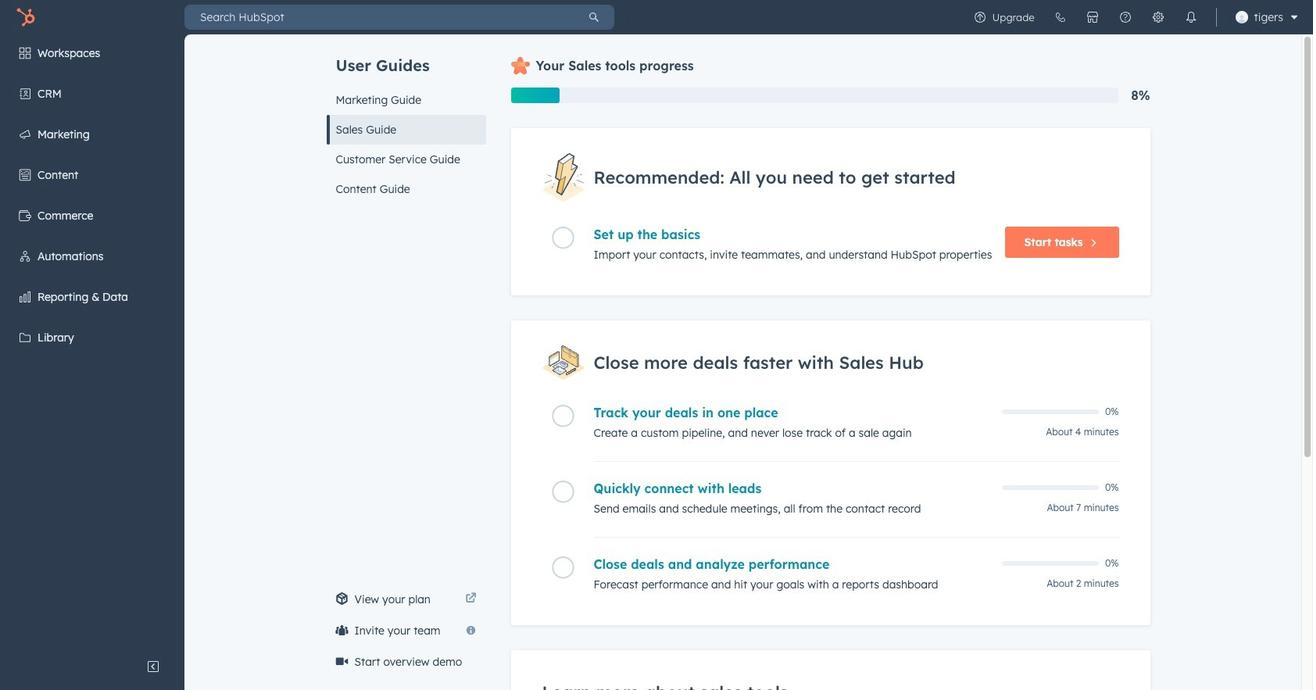 Task type: describe. For each thing, give the bounding box(es) containing it.
marketplaces image
[[1087, 11, 1099, 23]]

Search HubSpot search field
[[185, 5, 574, 30]]

user guides element
[[326, 34, 486, 204]]

2 link opens in a new window image from the top
[[466, 593, 477, 605]]

notifications image
[[1185, 11, 1198, 23]]



Task type: vqa. For each thing, say whether or not it's contained in the screenshot.
leftmost menu
yes



Task type: locate. For each thing, give the bounding box(es) containing it.
0 horizontal spatial menu
[[0, 34, 185, 651]]

link opens in a new window image
[[466, 590, 477, 609], [466, 593, 477, 605]]

1 horizontal spatial menu
[[964, 0, 1304, 34]]

howard n/a image
[[1236, 11, 1248, 23]]

help image
[[1119, 11, 1132, 23]]

menu
[[964, 0, 1304, 34], [0, 34, 185, 651]]

settings image
[[1152, 11, 1165, 23]]

progress bar
[[511, 88, 560, 103]]

1 link opens in a new window image from the top
[[466, 590, 477, 609]]



